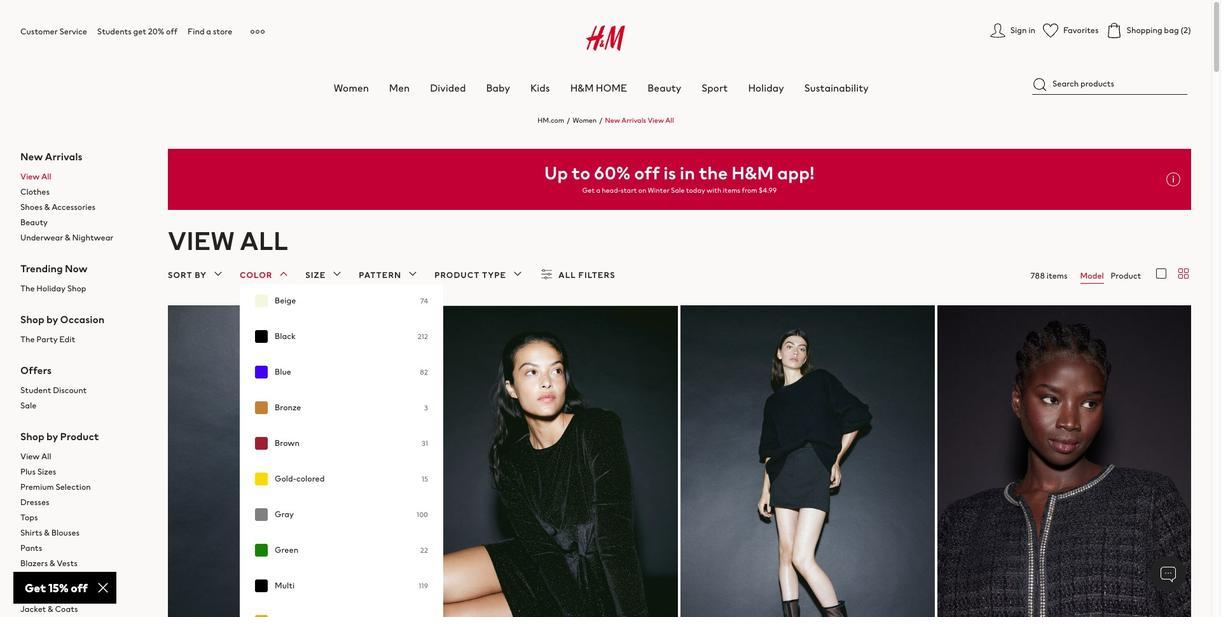 Task type: describe. For each thing, give the bounding box(es) containing it.
a inside up to 60% off is in the h&m app! get a head-start on winter sale today with items from $4.99
[[597, 185, 601, 195]]

off for 60%
[[635, 160, 660, 186]]

color button
[[240, 267, 292, 284]]

82
[[420, 367, 428, 377]]

holiday link
[[749, 80, 785, 95]]

all filters
[[559, 269, 616, 281]]

black
[[275, 330, 296, 342]]

0 vertical spatial view
[[648, 115, 664, 125]]

in inside up to 60% off is in the h&m app! get a head-start on winter sale today with items from $4.99
[[680, 160, 696, 186]]

get
[[583, 185, 595, 195]]

start
[[621, 185, 637, 195]]

212
[[418, 332, 428, 342]]

jacket & coats link
[[20, 602, 148, 617]]

up
[[545, 160, 568, 186]]

baby link
[[487, 80, 510, 95]]

mesh sock bootsmodel image
[[681, 305, 935, 617]]

0 horizontal spatial women link
[[334, 80, 369, 95]]

new arrivals view all clothes shoes & accessories beauty underwear & nightwear
[[20, 149, 114, 244]]

& left nightwear
[[65, 232, 71, 244]]

sustainability
[[805, 80, 869, 95]]

1 horizontal spatial arrivals
[[622, 115, 647, 125]]

blue
[[275, 366, 291, 378]]

0 vertical spatial new
[[605, 115, 621, 125]]

premium selection link
[[20, 480, 148, 495]]

app!
[[778, 160, 815, 186]]

divided
[[430, 80, 466, 95]]

bag
[[1165, 24, 1180, 36]]

shop for occasion
[[20, 312, 44, 327]]

0 vertical spatial beauty link
[[648, 80, 682, 95]]

brown
[[275, 437, 300, 449]]

by for product
[[46, 429, 58, 444]]

the
[[699, 160, 728, 186]]

the inside shop by occasion the party edit
[[20, 333, 35, 346]]

beauty inside 'header.primary.navigation' element
[[648, 80, 682, 95]]

sweaters
[[69, 588, 104, 600]]

& left coats
[[48, 603, 53, 615]]

to
[[572, 160, 591, 186]]

$4.99
[[759, 185, 777, 195]]

store
[[213, 25, 233, 38]]

get
[[133, 25, 146, 38]]

green
[[275, 544, 299, 556]]

from
[[742, 185, 758, 195]]

sustainability link
[[805, 80, 869, 95]]

in inside button
[[1029, 24, 1036, 36]]

& right shirts
[[44, 527, 50, 539]]

view all main content
[[0, 105, 1212, 617]]

by for occasion
[[46, 312, 58, 327]]

selection
[[56, 481, 91, 493]]

students get 20% off link
[[97, 25, 178, 38]]

shop for product
[[20, 429, 44, 444]]

colored
[[297, 473, 325, 485]]

shop by product view all plus sizes premium selection dresses tops shirts & blouses pants blazers & vests jeans cardigans & sweaters jacket & coats
[[20, 429, 104, 615]]

new arrivals view all link
[[605, 115, 674, 125]]

on
[[639, 185, 647, 195]]

view inside shop by product view all plus sizes premium selection dresses tops shirts & blouses pants blazers & vests jeans cardigans & sweaters jacket & coats
[[20, 451, 40, 463]]

sort
[[168, 269, 193, 281]]

items inside up to 60% off is in the h&m app! get a head-start on winter sale today with items from $4.99
[[723, 185, 741, 195]]

pants
[[20, 542, 42, 554]]

h&m home link
[[571, 80, 628, 95]]

size
[[306, 269, 326, 281]]

favorites
[[1064, 24, 1100, 36]]

model
[[1081, 270, 1105, 282]]

plus sizes link
[[20, 465, 148, 480]]

by inside sort by dropdown button
[[195, 269, 207, 281]]

product for product
[[1112, 270, 1142, 282]]

holiday inside 'header.primary.navigation' element
[[749, 80, 785, 95]]

2 / from the left
[[600, 115, 603, 125]]

(2)
[[1181, 24, 1192, 36]]

h&m inside 'header.primary.navigation' element
[[571, 80, 594, 95]]

vests
[[57, 558, 78, 570]]

& up coats
[[61, 588, 67, 600]]

today
[[687, 185, 706, 195]]

clothes link
[[20, 185, 148, 200]]

shoes
[[20, 201, 43, 213]]

color
[[240, 269, 273, 281]]

all
[[240, 222, 289, 259]]

offers student discount sale
[[20, 363, 87, 412]]

shoes & accessories link
[[20, 200, 148, 215]]

nightwear
[[72, 232, 114, 244]]

beauty inside new arrivals view all clothes shoes & accessories beauty underwear & nightwear
[[20, 216, 48, 228]]

students get 20% off
[[97, 25, 178, 38]]

22
[[421, 545, 428, 556]]

is
[[664, 160, 677, 186]]

h&m home
[[571, 80, 628, 95]]

1 / from the left
[[567, 115, 570, 125]]

74
[[421, 296, 428, 306]]

jeans
[[20, 573, 43, 585]]

student
[[20, 384, 51, 396]]

h&m image
[[587, 25, 626, 51]]

women inside "view all" main content
[[573, 115, 597, 125]]

trending now the holiday shop
[[20, 261, 88, 295]]

find a store link
[[188, 25, 233, 38]]

& right shoes
[[44, 201, 50, 213]]

trending
[[20, 261, 63, 276]]

2 view all link from the top
[[20, 449, 148, 465]]

1 horizontal spatial women link
[[573, 115, 597, 125]]

119
[[419, 581, 428, 591]]

coats
[[55, 603, 78, 615]]

header.primary.navigation element
[[20, 10, 1222, 95]]

the party edit link
[[20, 332, 148, 347]]

bronze
[[275, 402, 301, 414]]

product type
[[435, 269, 507, 281]]

head-
[[602, 185, 621, 195]]

sign
[[1011, 24, 1028, 36]]

all inside new arrivals view all clothes shoes & accessories beauty underwear & nightwear
[[41, 171, 51, 183]]

customer
[[20, 25, 58, 38]]

all inside all filters dropdown button
[[559, 269, 577, 281]]

gray
[[275, 508, 294, 521]]



Task type: vqa. For each thing, say whether or not it's contained in the screenshot.
Gold-colored
yes



Task type: locate. For each thing, give the bounding box(es) containing it.
product inside product type dropdown button
[[435, 269, 480, 281]]

sale inside up to 60% off is in the h&m app! get a head-start on winter sale today with items from $4.99
[[671, 185, 685, 195]]

a
[[206, 25, 211, 38], [597, 185, 601, 195]]

arrivals down the home
[[622, 115, 647, 125]]

0 vertical spatial holiday
[[749, 80, 785, 95]]

tops
[[20, 512, 38, 524]]

15
[[422, 474, 428, 484]]

sport link
[[702, 80, 728, 95]]

product for product type
[[435, 269, 480, 281]]

view all link up premium selection link
[[20, 449, 148, 465]]

edit
[[59, 333, 75, 346]]

winter
[[648, 185, 670, 195]]

3
[[425, 403, 428, 413]]

men link
[[389, 80, 410, 95]]

0 horizontal spatial beauty link
[[20, 215, 148, 230]]

0 vertical spatial items
[[723, 185, 741, 195]]

product down sale link
[[60, 429, 99, 444]]

shop by occasion the party edit
[[20, 312, 105, 346]]

men
[[389, 80, 410, 95]]

1 horizontal spatial h&m
[[732, 160, 774, 186]]

sign in
[[1011, 24, 1036, 36]]

knot-detail jersey dressmodel image
[[425, 305, 679, 617]]

find a store
[[188, 25, 233, 38]]

all filters button
[[540, 267, 616, 284]]

the left the party
[[20, 333, 35, 346]]

holiday
[[749, 80, 785, 95], [36, 283, 66, 295]]

0 horizontal spatial beauty
[[20, 216, 48, 228]]

holiday right "sport"
[[749, 80, 785, 95]]

new up "clothes"
[[20, 149, 43, 164]]

divided link
[[430, 80, 466, 95]]

customer service
[[20, 25, 87, 38]]

now
[[65, 261, 88, 276]]

sale down the student on the left bottom
[[20, 400, 37, 412]]

1 vertical spatial items
[[1047, 270, 1068, 282]]

by inside shop by product view all plus sizes premium selection dresses tops shirts & blouses pants blazers & vests jeans cardigans & sweaters jacket & coats
[[46, 429, 58, 444]]

off left is
[[635, 160, 660, 186]]

shirts
[[20, 527, 42, 539]]

in right sign
[[1029, 24, 1036, 36]]

shop
[[67, 283, 86, 295], [20, 312, 44, 327], [20, 429, 44, 444]]

pants link
[[20, 541, 148, 556]]

2 vertical spatial by
[[46, 429, 58, 444]]

offers
[[20, 363, 52, 378]]

0 vertical spatial off
[[166, 25, 178, 38]]

2 the from the top
[[20, 333, 35, 346]]

by right sort
[[195, 269, 207, 281]]

1 horizontal spatial women
[[573, 115, 597, 125]]

shop up plus
[[20, 429, 44, 444]]

1 vertical spatial holiday
[[36, 283, 66, 295]]

0 horizontal spatial a
[[206, 25, 211, 38]]

all up sizes
[[41, 451, 51, 463]]

items right 788
[[1047, 270, 1068, 282]]

discount
[[53, 384, 87, 396]]

2 vertical spatial shop
[[20, 429, 44, 444]]

the
[[20, 283, 35, 295], [20, 333, 35, 346]]

1 the from the top
[[20, 283, 35, 295]]

blazers
[[20, 558, 48, 570]]

product
[[435, 269, 480, 281], [1112, 270, 1142, 282], [60, 429, 99, 444]]

1 horizontal spatial new
[[605, 115, 621, 125]]

items
[[723, 185, 741, 195], [1047, 270, 1068, 282]]

h&m inside up to 60% off is in the h&m app! get a head-start on winter sale today with items from $4.99
[[732, 160, 774, 186]]

1 horizontal spatial a
[[597, 185, 601, 195]]

100
[[417, 510, 428, 520]]

women link left men link at left
[[334, 80, 369, 95]]

1 vertical spatial view
[[20, 171, 40, 183]]

0 vertical spatial view all link
[[20, 169, 148, 185]]

women right hm.com at the left top of page
[[573, 115, 597, 125]]

1 vertical spatial in
[[680, 160, 696, 186]]

h&m
[[571, 80, 594, 95], [732, 160, 774, 186]]

1 vertical spatial by
[[46, 312, 58, 327]]

off inside up to 60% off is in the h&m app! get a head-start on winter sale today with items from $4.99
[[635, 160, 660, 186]]

0 horizontal spatial arrivals
[[45, 149, 83, 164]]

0 vertical spatial women link
[[334, 80, 369, 95]]

items right with
[[723, 185, 741, 195]]

shopping bag (2) link
[[1107, 23, 1192, 38]]

1 horizontal spatial items
[[1047, 270, 1068, 282]]

1 view all link from the top
[[20, 169, 148, 185]]

1 vertical spatial h&m
[[732, 160, 774, 186]]

women link right hm.com at the left top of page
[[573, 115, 597, 125]]

1 horizontal spatial in
[[1029, 24, 1036, 36]]

beauty link up nightwear
[[20, 215, 148, 230]]

customer service link
[[20, 25, 87, 38]]

a right find
[[206, 25, 211, 38]]

1 horizontal spatial sale
[[671, 185, 685, 195]]

view up "clothes"
[[20, 171, 40, 183]]

multi
[[275, 580, 295, 592]]

the down the trending
[[20, 283, 35, 295]]

1 horizontal spatial beauty
[[648, 80, 682, 95]]

h&m left the home
[[571, 80, 594, 95]]

sort by
[[168, 269, 207, 281]]

shop inside shop by occasion the party edit
[[20, 312, 44, 327]]

students
[[97, 25, 132, 38]]

0 horizontal spatial product
[[60, 429, 99, 444]]

holiday inside the trending now the holiday shop
[[36, 283, 66, 295]]

pattern button
[[359, 267, 421, 284]]

788 items
[[1031, 270, 1068, 282]]

shop inside shop by product view all plus sizes premium selection dresses tops shirts & blouses pants blazers & vests jeans cardigans & sweaters jacket & coats
[[20, 429, 44, 444]]

size button
[[306, 267, 345, 284]]

hm.com
[[538, 115, 565, 125]]

shopping bag (2)
[[1128, 24, 1192, 36]]

shopping
[[1128, 24, 1163, 36]]

0 horizontal spatial items
[[723, 185, 741, 195]]

product right model
[[1112, 270, 1142, 282]]

beauty link up new arrivals view all link
[[648, 80, 682, 95]]

1 vertical spatial women link
[[573, 115, 597, 125]]

all up is
[[666, 115, 674, 125]]

788
[[1031, 270, 1046, 282]]

1 horizontal spatial product
[[435, 269, 480, 281]]

0 horizontal spatial in
[[680, 160, 696, 186]]

rhinestone-trimmed jacketmodel image
[[938, 305, 1192, 617]]

all inside shop by product view all plus sizes premium selection dresses tops shirts & blouses pants blazers & vests jeans cardigans & sweaters jacket & coats
[[41, 451, 51, 463]]

tops link
[[20, 510, 148, 526]]

kids link
[[531, 80, 550, 95]]

beauty down shoes
[[20, 216, 48, 228]]

0 vertical spatial beauty
[[648, 80, 682, 95]]

1 vertical spatial shop
[[20, 312, 44, 327]]

women left men link at left
[[334, 80, 369, 95]]

sign in button
[[991, 23, 1036, 38]]

kids
[[531, 80, 550, 95]]

shop up the party
[[20, 312, 44, 327]]

0 horizontal spatial h&m
[[571, 80, 594, 95]]

type
[[482, 269, 507, 281]]

view all link up shoes & accessories link
[[20, 169, 148, 185]]

1 horizontal spatial beauty link
[[648, 80, 682, 95]]

arrivals up clothes link
[[45, 149, 83, 164]]

1 vertical spatial new
[[20, 149, 43, 164]]

women inside 'header.primary.navigation' element
[[334, 80, 369, 95]]

h&m right the
[[732, 160, 774, 186]]

the inside the trending now the holiday shop
[[20, 283, 35, 295]]

cardigans
[[20, 588, 60, 600]]

sale inside offers student discount sale
[[20, 400, 37, 412]]

/ right hm.com link
[[567, 115, 570, 125]]

accessories
[[52, 201, 96, 213]]

underwear & nightwear link
[[20, 230, 148, 246]]

all left filters
[[559, 269, 577, 281]]

0 vertical spatial women
[[334, 80, 369, 95]]

1 vertical spatial beauty link
[[20, 215, 148, 230]]

sport
[[702, 80, 728, 95]]

shop down now
[[67, 283, 86, 295]]

shop inside the trending now the holiday shop
[[67, 283, 86, 295]]

0 horizontal spatial sale
[[20, 400, 37, 412]]

all up "clothes"
[[41, 171, 51, 183]]

Search products search field
[[1033, 74, 1188, 95]]

premium
[[20, 481, 54, 493]]

with
[[707, 185, 722, 195]]

0 vertical spatial in
[[1029, 24, 1036, 36]]

1 vertical spatial off
[[635, 160, 660, 186]]

sale
[[671, 185, 685, 195], [20, 400, 37, 412]]

off for 20%
[[166, 25, 178, 38]]

beauty
[[648, 80, 682, 95], [20, 216, 48, 228]]

1 horizontal spatial off
[[635, 160, 660, 186]]

service
[[59, 25, 87, 38]]

product inside shop by product view all plus sizes premium selection dresses tops shirts & blouses pants blazers & vests jeans cardigans & sweaters jacket & coats
[[60, 429, 99, 444]]

1 vertical spatial arrivals
[[45, 149, 83, 164]]

0 vertical spatial arrivals
[[622, 115, 647, 125]]

& left vests
[[50, 558, 55, 570]]

beauty up new arrivals view all link
[[648, 80, 682, 95]]

&
[[44, 201, 50, 213], [65, 232, 71, 244], [44, 527, 50, 539], [50, 558, 55, 570], [61, 588, 67, 600], [48, 603, 53, 615]]

arrivals inside new arrivals view all clothes shoes & accessories beauty underwear & nightwear
[[45, 149, 83, 164]]

1 vertical spatial women
[[573, 115, 597, 125]]

1 vertical spatial view all link
[[20, 449, 148, 465]]

find
[[188, 25, 205, 38]]

jeans link
[[20, 572, 148, 587]]

new inside new arrivals view all clothes shoes & accessories beauty underwear & nightwear
[[20, 149, 43, 164]]

by up sizes
[[46, 429, 58, 444]]

home
[[596, 80, 628, 95]]

off
[[166, 25, 178, 38], [635, 160, 660, 186]]

0 horizontal spatial new
[[20, 149, 43, 164]]

sort by button
[[168, 267, 226, 284]]

a right get
[[597, 185, 601, 195]]

0 vertical spatial a
[[206, 25, 211, 38]]

off inside 'header.primary.navigation' element
[[166, 25, 178, 38]]

0 horizontal spatial /
[[567, 115, 570, 125]]

0 horizontal spatial off
[[166, 25, 178, 38]]

party
[[36, 333, 58, 346]]

view
[[648, 115, 664, 125], [20, 171, 40, 183], [20, 451, 40, 463]]

by inside shop by occasion the party edit
[[46, 312, 58, 327]]

2 horizontal spatial product
[[1112, 270, 1142, 282]]

1 horizontal spatial /
[[600, 115, 603, 125]]

0 vertical spatial the
[[20, 283, 35, 295]]

holiday down the trending
[[36, 283, 66, 295]]

product type button
[[435, 267, 526, 284]]

clothes
[[20, 186, 50, 198]]

dresses
[[20, 496, 49, 509]]

1 vertical spatial the
[[20, 333, 35, 346]]

by
[[195, 269, 207, 281], [46, 312, 58, 327], [46, 429, 58, 444]]

0 vertical spatial h&m
[[571, 80, 594, 95]]

dresses link
[[20, 495, 148, 510]]

sequined topmodel image
[[168, 305, 422, 617]]

1 vertical spatial sale
[[20, 400, 37, 412]]

0 horizontal spatial holiday
[[36, 283, 66, 295]]

0 horizontal spatial women
[[334, 80, 369, 95]]

women
[[334, 80, 369, 95], [573, 115, 597, 125]]

product left type
[[435, 269, 480, 281]]

/ down h&m home at the top of page
[[600, 115, 603, 125]]

2 vertical spatial view
[[20, 451, 40, 463]]

1 vertical spatial beauty
[[20, 216, 48, 228]]

underwear
[[20, 232, 63, 244]]

0 vertical spatial sale
[[671, 185, 685, 195]]

by up the party
[[46, 312, 58, 327]]

sale link
[[20, 398, 148, 414]]

student discount link
[[20, 383, 148, 398]]

sale left today
[[671, 185, 685, 195]]

view up plus
[[20, 451, 40, 463]]

new down the home
[[605, 115, 621, 125]]

view inside new arrivals view all clothes shoes & accessories beauty underwear & nightwear
[[20, 171, 40, 183]]

0 vertical spatial by
[[195, 269, 207, 281]]

in right is
[[680, 160, 696, 186]]

view up is
[[648, 115, 664, 125]]

off right 20%
[[166, 25, 178, 38]]

pattern
[[359, 269, 402, 281]]

1 vertical spatial a
[[597, 185, 601, 195]]

0 vertical spatial shop
[[67, 283, 86, 295]]

shirts & blouses link
[[20, 526, 148, 541]]

1 horizontal spatial holiday
[[749, 80, 785, 95]]



